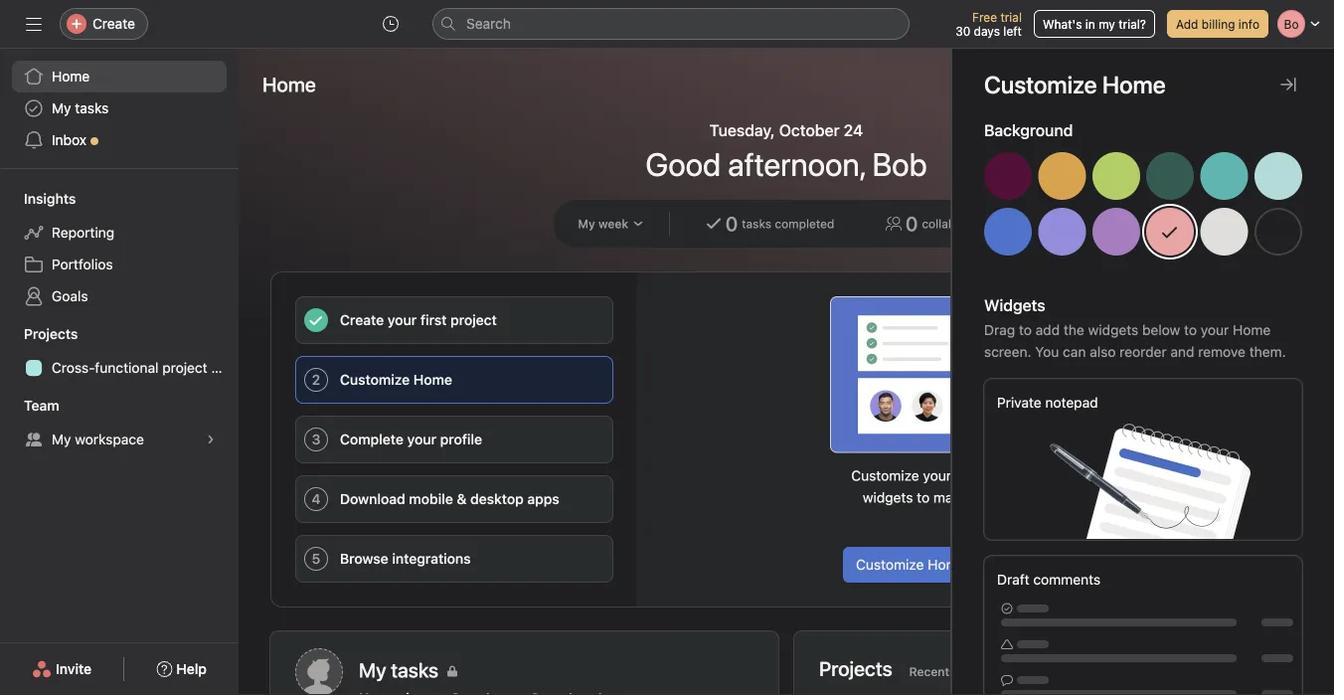 Task type: vqa. For each thing, say whether or not it's contained in the screenshot.
3
yes



Task type: locate. For each thing, give the bounding box(es) containing it.
october
[[780, 121, 840, 140]]

1 vertical spatial tasks
[[742, 217, 772, 231]]

0 vertical spatial add
[[1036, 322, 1060, 338]]

1 horizontal spatial customize home
[[985, 71, 1166, 98]]

0 vertical spatial my
[[52, 100, 71, 116]]

my workspace link
[[12, 424, 227, 456]]

to
[[1019, 322, 1032, 338], [1185, 322, 1198, 338], [917, 489, 930, 506]]

projects left recents
[[820, 657, 893, 680]]

0 horizontal spatial widgets
[[863, 489, 914, 506]]

draft
[[998, 571, 1030, 588]]

0 horizontal spatial create
[[93, 15, 135, 32]]

add inside customize your background and add widgets to make home your own.
[[1063, 467, 1088, 484]]

tuesday,
[[710, 121, 776, 140]]

home link
[[12, 61, 227, 93]]

add up you
[[1036, 322, 1060, 338]]

tasks up inbox at the left top of page
[[75, 100, 109, 116]]

insights
[[24, 190, 76, 207]]

1 vertical spatial and
[[1036, 467, 1060, 484]]

create your first project
[[340, 312, 497, 328]]

my up inbox at the left top of page
[[52, 100, 71, 116]]

history image
[[383, 16, 399, 32]]

1 horizontal spatial and
[[1171, 344, 1195, 360]]

and
[[1171, 344, 1195, 360], [1036, 467, 1060, 484]]

your up make
[[924, 467, 952, 484]]

my for my tasks
[[52, 100, 71, 116]]

my for my workspace
[[52, 431, 71, 448]]

your inside drag to add the widgets below to your home screen. you can also reorder and remove them.
[[1201, 322, 1230, 338]]

trial
[[1001, 10, 1022, 24]]

projects inside dropdown button
[[24, 326, 78, 342]]

0 vertical spatial projects
[[24, 326, 78, 342]]

and up own.
[[1036, 467, 1060, 484]]

private
[[998, 394, 1042, 411]]

create inside popup button
[[93, 15, 135, 32]]

customize inside customize your background and add widgets to make home your own.
[[852, 467, 920, 484]]

1 vertical spatial widgets
[[863, 489, 914, 506]]

1 horizontal spatial widgets
[[1089, 322, 1139, 338]]

0 horizontal spatial customize home
[[340, 372, 452, 388]]

recents button
[[901, 658, 981, 686]]

background option group
[[985, 152, 1303, 264]]

1 vertical spatial create
[[340, 312, 384, 328]]

billing
[[1202, 17, 1236, 31]]

0 horizontal spatial 0
[[726, 212, 738, 235]]

customize inside button
[[857, 557, 924, 573]]

my tasks link
[[359, 656, 754, 685]]

and down "below"
[[1171, 344, 1195, 360]]

1 horizontal spatial 0
[[906, 212, 918, 235]]

create for create your first project
[[340, 312, 384, 328]]

search button
[[433, 8, 910, 40]]

create
[[93, 15, 135, 32], [340, 312, 384, 328]]

customize inside "button"
[[1222, 221, 1290, 238]]

1 vertical spatial projects
[[820, 657, 893, 680]]

insights button
[[0, 189, 76, 209]]

1 horizontal spatial add
[[1063, 467, 1088, 484]]

tuesday, october 24 good afternoon, bob
[[646, 121, 928, 183]]

my week
[[578, 217, 629, 231]]

customize home
[[985, 71, 1166, 98], [340, 372, 452, 388]]

30
[[956, 24, 971, 38]]

0 left collaborators
[[906, 212, 918, 235]]

0 horizontal spatial tasks
[[75, 100, 109, 116]]

home inside global element
[[52, 68, 90, 85]]

your
[[388, 312, 417, 328], [1201, 322, 1230, 338], [924, 467, 952, 484], [1014, 489, 1042, 506]]

customize button
[[1189, 212, 1303, 248]]

0 vertical spatial widgets
[[1089, 322, 1139, 338]]

what's in my trial? button
[[1034, 10, 1156, 38]]

create for create
[[93, 15, 135, 32]]

0 vertical spatial tasks
[[75, 100, 109, 116]]

below
[[1143, 322, 1181, 338]]

&
[[457, 491, 467, 507]]

download
[[340, 491, 406, 507]]

0 vertical spatial customize home
[[985, 71, 1166, 98]]

2 horizontal spatial to
[[1185, 322, 1198, 338]]

0 horizontal spatial projects
[[24, 326, 78, 342]]

browse integrations
[[340, 551, 471, 567]]

add up own.
[[1063, 467, 1088, 484]]

create left first project
[[340, 312, 384, 328]]

1 vertical spatial add
[[1063, 467, 1088, 484]]

widgets left make
[[863, 489, 914, 506]]

0 vertical spatial customize
[[1222, 221, 1290, 238]]

to right the drag
[[1019, 322, 1032, 338]]

0 horizontal spatial to
[[917, 489, 930, 506]]

to inside customize your background and add widgets to make home your own.
[[917, 489, 930, 506]]

comments
[[1034, 571, 1101, 588]]

widgets
[[985, 296, 1046, 315]]

projects
[[24, 326, 78, 342], [820, 657, 893, 680]]

0 horizontal spatial add
[[1036, 322, 1060, 338]]

1 vertical spatial my
[[578, 217, 596, 231]]

info
[[1239, 17, 1260, 31]]

0 for tasks completed
[[726, 212, 738, 235]]

1 0 from the left
[[726, 212, 738, 235]]

help
[[176, 661, 207, 677]]

my inside dropdown button
[[578, 217, 596, 231]]

plan
[[211, 360, 239, 376]]

download mobile & desktop apps
[[340, 491, 560, 507]]

my
[[1099, 17, 1116, 31]]

1 vertical spatial customize
[[852, 467, 920, 484]]

hide sidebar image
[[26, 16, 42, 32]]

insights element
[[0, 181, 239, 316]]

next
[[1000, 557, 1031, 573]]

search list box
[[433, 8, 910, 40]]

2 0 from the left
[[906, 212, 918, 235]]

tasks
[[75, 100, 109, 116], [742, 217, 772, 231]]

my tasks link
[[12, 93, 227, 124]]

0 vertical spatial create
[[93, 15, 135, 32]]

home
[[52, 68, 90, 85], [263, 73, 316, 96], [1233, 322, 1272, 338], [972, 489, 1010, 506], [928, 557, 966, 573]]

your left first project
[[388, 312, 417, 328]]

to left make
[[917, 489, 930, 506]]

inbox
[[52, 132, 87, 148]]

2 vertical spatial customize
[[857, 557, 924, 573]]

my inside global element
[[52, 100, 71, 116]]

team
[[24, 397, 59, 414]]

0 horizontal spatial and
[[1036, 467, 1060, 484]]

add
[[1036, 322, 1060, 338], [1063, 467, 1088, 484]]

portfolios link
[[12, 249, 227, 280]]

my inside teams element
[[52, 431, 71, 448]]

0 vertical spatial and
[[1171, 344, 1195, 360]]

complete your profile
[[340, 431, 482, 448]]

1 horizontal spatial create
[[340, 312, 384, 328]]

widgets inside drag to add the widgets below to your home screen. you can also reorder and remove them.
[[1089, 322, 1139, 338]]

my down team
[[52, 431, 71, 448]]

add billing info
[[1177, 17, 1260, 31]]

0 left tasks completed
[[726, 212, 738, 235]]

customize home down what's
[[985, 71, 1166, 98]]

drag
[[985, 322, 1016, 338]]

2
[[312, 372, 321, 388]]

tasks left completed
[[742, 217, 772, 231]]

the
[[1064, 322, 1085, 338]]

my left week
[[578, 217, 596, 231]]

projects up cross-
[[24, 326, 78, 342]]

1 vertical spatial customize home
[[340, 372, 452, 388]]

create up the home link
[[93, 15, 135, 32]]

help button
[[144, 652, 220, 687]]

what's
[[1043, 17, 1083, 31]]

free
[[973, 10, 998, 24]]

to right "below"
[[1185, 322, 1198, 338]]

widgets up also
[[1089, 322, 1139, 338]]

0
[[726, 212, 738, 235], [906, 212, 918, 235]]

0 for collaborators
[[906, 212, 918, 235]]

create button
[[60, 8, 148, 40]]

cross-functional project plan link
[[12, 352, 239, 384]]

customize home up complete your profile
[[340, 372, 452, 388]]

2 vertical spatial my
[[52, 431, 71, 448]]

your up "remove"
[[1201, 322, 1230, 338]]



Task type: describe. For each thing, give the bounding box(es) containing it.
free trial 30 days left
[[956, 10, 1022, 38]]

home inside button
[[928, 557, 966, 573]]

add
[[1177, 17, 1199, 31]]

add inside drag to add the widgets below to your home screen. you can also reorder and remove them.
[[1036, 322, 1060, 338]]

my week button
[[569, 210, 654, 238]]

to for drag to add the widgets below to your home screen. you can also reorder and remove them.
[[1185, 322, 1198, 338]]

left
[[1004, 24, 1022, 38]]

add billing info button
[[1168, 10, 1269, 38]]

your profile
[[407, 431, 482, 448]]

see details, my workspace image
[[205, 434, 217, 446]]

3
[[312, 431, 321, 448]]

week
[[599, 217, 629, 231]]

customize home
[[857, 557, 966, 573]]

desktop apps
[[471, 491, 560, 507]]

cross-functional project plan
[[52, 360, 239, 376]]

what's in my trial?
[[1043, 17, 1147, 31]]

screen.
[[985, 344, 1032, 360]]

tasks completed
[[742, 217, 835, 231]]

reporting link
[[12, 217, 227, 249]]

cross-
[[52, 360, 95, 376]]

my tasks
[[359, 658, 439, 682]]

goals
[[52, 288, 88, 304]]

customize for customize home
[[857, 557, 924, 573]]

1 horizontal spatial to
[[1019, 322, 1032, 338]]

functional
[[95, 360, 159, 376]]

my for my week
[[578, 217, 596, 231]]

collaborators
[[922, 217, 996, 231]]

24
[[844, 121, 864, 140]]

goals link
[[12, 280, 227, 312]]

widgets inside customize your background and add widgets to make home your own.
[[863, 489, 914, 506]]

5
[[312, 551, 321, 567]]

inbox link
[[12, 124, 227, 156]]

bob
[[873, 145, 928, 183]]

my tasks
[[52, 100, 109, 116]]

can
[[1063, 344, 1087, 360]]

you
[[1036, 344, 1060, 360]]

reporting
[[52, 224, 115, 241]]

projects element
[[0, 316, 239, 388]]

draft comments
[[998, 571, 1101, 588]]

portfolios
[[52, 256, 113, 273]]

also
[[1090, 344, 1116, 360]]

home inside drag to add the widgets below to your home screen. you can also reorder and remove them.
[[1233, 322, 1272, 338]]

next step
[[1000, 557, 1063, 573]]

invite button
[[19, 652, 105, 687]]

projects button
[[0, 324, 78, 344]]

completed
[[775, 217, 835, 231]]

close customization pane image
[[1281, 77, 1297, 93]]

reorder
[[1120, 344, 1167, 360]]

your left own.
[[1014, 489, 1042, 506]]

own.
[[1046, 489, 1076, 506]]

and inside customize your background and add widgets to make home your own.
[[1036, 467, 1060, 484]]

invite
[[56, 661, 92, 677]]

project
[[162, 360, 208, 376]]

recents
[[910, 665, 956, 679]]

my workspace
[[52, 431, 144, 448]]

customize your background and add widgets to make home your own.
[[852, 467, 1088, 506]]

make
[[934, 489, 968, 506]]

private notepad
[[998, 394, 1099, 411]]

customize for customize
[[1222, 221, 1290, 238]]

days
[[974, 24, 1001, 38]]

complete
[[340, 431, 404, 448]]

to for customize your background and add widgets to make home your own.
[[917, 489, 930, 506]]

drag to add the widgets below to your home screen. you can also reorder and remove them.
[[985, 322, 1287, 360]]

tasks inside my tasks link
[[75, 100, 109, 116]]

4
[[312, 491, 321, 507]]

add profile photo image
[[295, 649, 343, 695]]

trial?
[[1119, 17, 1147, 31]]

teams element
[[0, 388, 239, 460]]

customize for customize your background and add widgets to make home your own.
[[852, 467, 920, 484]]

1 horizontal spatial projects
[[820, 657, 893, 680]]

in
[[1086, 17, 1096, 31]]

step
[[1034, 557, 1063, 573]]

them.
[[1250, 344, 1287, 360]]

team button
[[0, 396, 59, 416]]

workspace
[[75, 431, 144, 448]]

first project
[[421, 312, 497, 328]]

afternoon,
[[728, 145, 866, 183]]

next step button
[[987, 547, 1096, 583]]

mobile
[[409, 491, 453, 507]]

good
[[646, 145, 721, 183]]

home inside customize your background and add widgets to make home your own.
[[972, 489, 1010, 506]]

search
[[467, 15, 511, 32]]

remove
[[1199, 344, 1246, 360]]

1 horizontal spatial tasks
[[742, 217, 772, 231]]

customize home button
[[844, 547, 979, 583]]

background
[[956, 467, 1032, 484]]

and inside drag to add the widgets below to your home screen. you can also reorder and remove them.
[[1171, 344, 1195, 360]]

global element
[[0, 49, 239, 168]]



